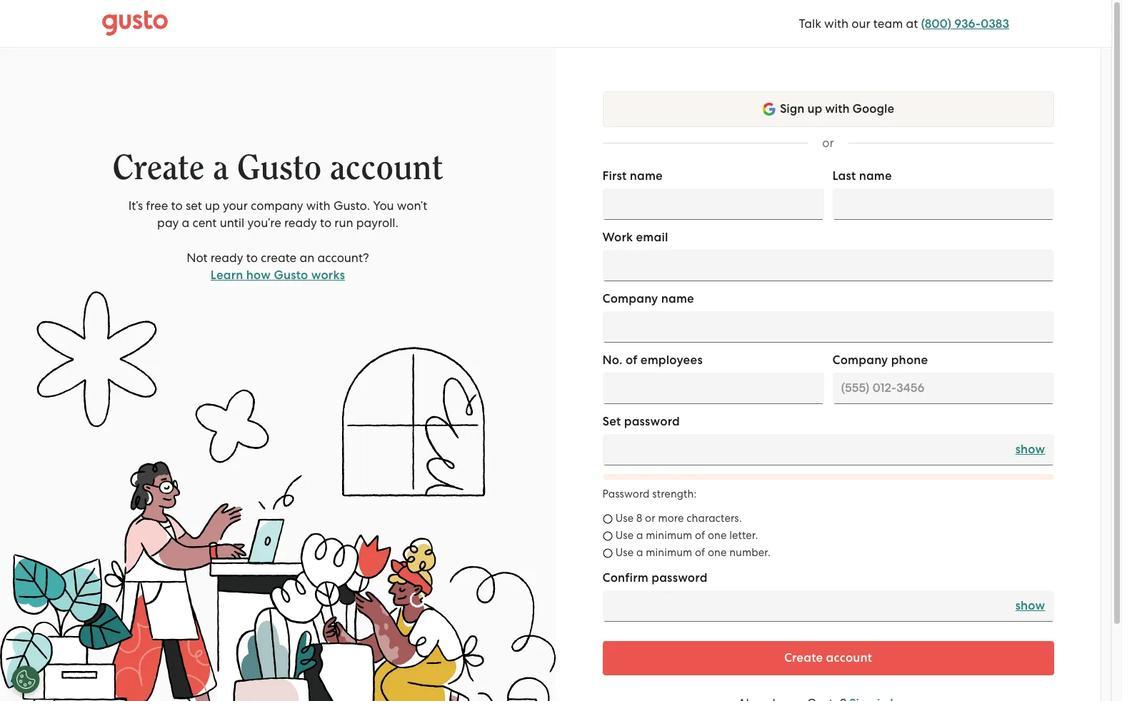 Task type: describe. For each thing, give the bounding box(es) containing it.
employees
[[641, 353, 703, 368]]

first
[[603, 169, 627, 184]]

Confirm password password field
[[603, 591, 1054, 622]]

an
[[300, 251, 314, 265]]

0 horizontal spatial account
[[330, 151, 443, 186]]

company for company name
[[603, 291, 658, 306]]

you
[[373, 199, 394, 213]]

our
[[852, 16, 870, 30]]

cent
[[192, 216, 217, 230]]

0 horizontal spatial or
[[645, 512, 655, 525]]

confirm password
[[603, 571, 708, 586]]

work email
[[603, 230, 668, 245]]

create for create a gusto account
[[112, 151, 204, 186]]

a for use a minimum of one letter.
[[636, 529, 643, 542]]

learn
[[211, 268, 243, 283]]

with inside it's free to set up your company with gusto. you won't pay a cent until you're ready to run payroll.
[[306, 199, 331, 213]]

of for use a minimum of one letter.
[[695, 529, 705, 542]]

sign up with google
[[780, 101, 894, 116]]

create a gusto account
[[112, 151, 443, 186]]

minimum for use a minimum of one letter.
[[646, 529, 692, 542]]

of for use a minimum of one number.
[[695, 546, 705, 559]]

a for create a gusto account
[[213, 151, 228, 186]]

work
[[603, 230, 633, 245]]

0 vertical spatial up
[[807, 101, 822, 116]]

strength:
[[652, 488, 697, 501]]

team
[[873, 16, 903, 30]]

to for learn
[[246, 251, 258, 265]]

one for letter.
[[708, 529, 727, 542]]

account inside button
[[826, 651, 872, 666]]

password
[[603, 488, 650, 501]]

it's
[[128, 199, 143, 213]]

password for set password
[[624, 414, 680, 429]]

name for company name
[[661, 291, 694, 306]]

not ready to create an account? learn how gusto works
[[187, 251, 369, 283]]

you're
[[247, 216, 281, 230]]

8
[[636, 512, 642, 525]]

characters.
[[687, 512, 742, 525]]

Set password password field
[[603, 434, 1054, 466]]

pay
[[157, 216, 179, 230]]

use 8 or more characters.
[[616, 512, 742, 525]]

one for number.
[[708, 546, 727, 559]]

learn how gusto works link
[[211, 268, 345, 283]]

a inside it's free to set up your company with gusto. you won't pay a cent until you're ready to run payroll.
[[182, 216, 189, 230]]

gusto inside the "not ready to create an account? learn how gusto works"
[[274, 268, 308, 283]]

0 vertical spatial of
[[626, 353, 638, 368]]

until
[[220, 216, 244, 230]]

sign up with google link
[[603, 91, 1054, 127]]

phone
[[891, 353, 928, 368]]

to for company
[[171, 199, 183, 213]]

use for use a minimum of one number.
[[616, 546, 634, 559]]

use for use 8 or more characters.
[[616, 512, 634, 525]]

First name text field
[[603, 189, 824, 220]]

email
[[636, 230, 668, 245]]

show button for set password
[[1015, 441, 1045, 459]]

company for company phone
[[833, 353, 888, 368]]

how
[[246, 268, 271, 283]]

set
[[186, 199, 202, 213]]

sign
[[780, 101, 805, 116]]

936-
[[954, 16, 981, 31]]

create account button
[[603, 641, 1054, 676]]

not
[[187, 251, 208, 265]]

no. of employees
[[603, 353, 703, 368]]



Task type: vqa. For each thing, say whether or not it's contained in the screenshot.
Sign up with Google link
yes



Task type: locate. For each thing, give the bounding box(es) containing it.
1 horizontal spatial company
[[833, 353, 888, 368]]

a for use a minimum of one number.
[[636, 546, 643, 559]]

2 vertical spatial of
[[695, 546, 705, 559]]

1 vertical spatial account
[[826, 651, 872, 666]]

2 vertical spatial use
[[616, 546, 634, 559]]

up right the set
[[205, 199, 220, 213]]

0 horizontal spatial to
[[171, 199, 183, 213]]

1 horizontal spatial or
[[822, 136, 834, 150]]

0 vertical spatial use
[[616, 512, 634, 525]]

up right the sign on the top right of the page
[[807, 101, 822, 116]]

1 vertical spatial one
[[708, 546, 727, 559]]

0383
[[981, 16, 1009, 31]]

create
[[112, 151, 204, 186], [784, 651, 823, 666]]

1 horizontal spatial account
[[826, 651, 872, 666]]

password for confirm password
[[652, 571, 708, 586]]

2 show from the top
[[1015, 599, 1045, 614]]

a right pay
[[182, 216, 189, 230]]

1 vertical spatial create
[[784, 651, 823, 666]]

payroll.
[[356, 216, 398, 230]]

1 vertical spatial show
[[1015, 599, 1045, 614]]

Last name text field
[[833, 189, 1054, 220]]

run
[[335, 216, 353, 230]]

with inside talk with our team at (800) 936-0383
[[824, 16, 849, 30]]

name right first
[[630, 169, 663, 184]]

with left gusto.
[[306, 199, 331, 213]]

name right "last" at the top right of the page
[[859, 169, 892, 184]]

0 vertical spatial show
[[1015, 442, 1045, 457]]

1 horizontal spatial create
[[784, 651, 823, 666]]

no.
[[603, 353, 623, 368]]

it's free to set up your company with gusto. you won't pay a cent until you're ready to run payroll.
[[128, 199, 427, 230]]

1 show from the top
[[1015, 442, 1045, 457]]

0 vertical spatial one
[[708, 529, 727, 542]]

2 horizontal spatial to
[[320, 216, 332, 230]]

1 use from the top
[[616, 512, 634, 525]]

1 vertical spatial password
[[652, 571, 708, 586]]

1 vertical spatial minimum
[[646, 546, 692, 559]]

to left run
[[320, 216, 332, 230]]

company
[[251, 199, 303, 213]]

one left number.
[[708, 546, 727, 559]]

create account
[[784, 651, 872, 666]]

of down use a minimum of one letter.
[[695, 546, 705, 559]]

2 vertical spatial to
[[246, 251, 258, 265]]

use a minimum of one number.
[[616, 546, 771, 559]]

2 minimum from the top
[[646, 546, 692, 559]]

letter.
[[729, 529, 758, 542]]

1 horizontal spatial up
[[807, 101, 822, 116]]

ready
[[284, 216, 317, 230], [211, 251, 243, 265]]

1 horizontal spatial to
[[246, 251, 258, 265]]

talk
[[799, 16, 821, 30]]

confirm
[[603, 571, 649, 586]]

gusto
[[237, 151, 321, 186], [274, 268, 308, 283]]

works
[[311, 268, 345, 283]]

Company name text field
[[603, 311, 1054, 343]]

1 vertical spatial up
[[205, 199, 220, 213]]

your
[[223, 199, 248, 213]]

or down sign up with google link at the top of the page
[[822, 136, 834, 150]]

1 vertical spatial ready
[[211, 251, 243, 265]]

or
[[822, 136, 834, 150], [645, 512, 655, 525]]

last
[[833, 169, 856, 184]]

a up your
[[213, 151, 228, 186]]

minimum down use a minimum of one letter.
[[646, 546, 692, 559]]

0 horizontal spatial up
[[205, 199, 220, 213]]

to left the set
[[171, 199, 183, 213]]

company name
[[603, 291, 694, 306]]

ready inside it's free to set up your company with gusto. you won't pay a cent until you're ready to run payroll.
[[284, 216, 317, 230]]

online payroll services, hr, and benefits | gusto image
[[102, 11, 168, 36]]

(800)
[[921, 16, 952, 31]]

1 horizontal spatial ready
[[284, 216, 317, 230]]

password down use a minimum of one number.
[[652, 571, 708, 586]]

2 show button from the top
[[1015, 598, 1045, 615]]

up
[[807, 101, 822, 116], [205, 199, 220, 213]]

set password
[[603, 414, 680, 429]]

2 use from the top
[[616, 529, 634, 542]]

account
[[330, 151, 443, 186], [826, 651, 872, 666]]

0 vertical spatial minimum
[[646, 529, 692, 542]]

password strength:
[[603, 488, 697, 501]]

use left 8
[[616, 512, 634, 525]]

of right no.
[[626, 353, 638, 368]]

won't
[[397, 199, 427, 213]]

password right set
[[624, 414, 680, 429]]

one down "characters."
[[708, 529, 727, 542]]

to up how at the left top of page
[[246, 251, 258, 265]]

gusto down create
[[274, 268, 308, 283]]

name for first name
[[630, 169, 663, 184]]

with
[[824, 16, 849, 30], [825, 101, 850, 116], [306, 199, 331, 213]]

with left our
[[824, 16, 849, 30]]

google
[[853, 101, 894, 116]]

last name
[[833, 169, 892, 184]]

0 horizontal spatial company
[[603, 291, 658, 306]]

use a minimum of one letter.
[[616, 529, 758, 542]]

0 vertical spatial ready
[[284, 216, 317, 230]]

0 vertical spatial password
[[624, 414, 680, 429]]

0 vertical spatial company
[[603, 291, 658, 306]]

show button for confirm password
[[1015, 598, 1045, 615]]

up inside it's free to set up your company with gusto. you won't pay a cent until you're ready to run payroll.
[[205, 199, 220, 213]]

show for set password
[[1015, 442, 1045, 457]]

show button
[[1015, 441, 1045, 459], [1015, 598, 1045, 615]]

1 vertical spatial or
[[645, 512, 655, 525]]

1 vertical spatial with
[[825, 101, 850, 116]]

show for confirm password
[[1015, 599, 1045, 614]]

use down password
[[616, 529, 634, 542]]

or right 8
[[645, 512, 655, 525]]

create down confirm password password field
[[784, 651, 823, 666]]

company
[[603, 291, 658, 306], [833, 353, 888, 368]]

3 use from the top
[[616, 546, 634, 559]]

show
[[1015, 442, 1045, 457], [1015, 599, 1045, 614]]

2 one from the top
[[708, 546, 727, 559]]

account up you
[[330, 151, 443, 186]]

a
[[213, 151, 228, 186], [182, 216, 189, 230], [636, 529, 643, 542], [636, 546, 643, 559]]

minimum
[[646, 529, 692, 542], [646, 546, 692, 559]]

No. of employees field
[[603, 373, 824, 404]]

talk with our team at (800) 936-0383
[[799, 16, 1009, 31]]

Company phone telephone field
[[833, 373, 1054, 404]]

0 vertical spatial or
[[822, 136, 834, 150]]

create for create account
[[784, 651, 823, 666]]

2 vertical spatial with
[[306, 199, 331, 213]]

(800) 936-0383 link
[[921, 16, 1009, 31]]

more
[[658, 512, 684, 525]]

to inside the "not ready to create an account? learn how gusto works"
[[246, 251, 258, 265]]

company down the company name 'text field'
[[833, 353, 888, 368]]

use
[[616, 512, 634, 525], [616, 529, 634, 542], [616, 546, 634, 559]]

1 vertical spatial gusto
[[274, 268, 308, 283]]

ready inside the "not ready to create an account? learn how gusto works"
[[211, 251, 243, 265]]

one
[[708, 529, 727, 542], [708, 546, 727, 559]]

of
[[626, 353, 638, 368], [695, 529, 705, 542], [695, 546, 705, 559]]

0 vertical spatial create
[[112, 151, 204, 186]]

number.
[[729, 546, 771, 559]]

1 vertical spatial to
[[320, 216, 332, 230]]

company down the work email
[[603, 291, 658, 306]]

password
[[624, 414, 680, 429], [652, 571, 708, 586]]

use up confirm
[[616, 546, 634, 559]]

at
[[906, 16, 918, 30]]

0 vertical spatial account
[[330, 151, 443, 186]]

1 vertical spatial use
[[616, 529, 634, 542]]

create
[[261, 251, 297, 265]]

0 vertical spatial to
[[171, 199, 183, 213]]

ready up learn
[[211, 251, 243, 265]]

account down confirm password password field
[[826, 651, 872, 666]]

1 show button from the top
[[1015, 441, 1045, 459]]

1 one from the top
[[708, 529, 727, 542]]

minimum for use a minimum of one number.
[[646, 546, 692, 559]]

0 horizontal spatial ready
[[211, 251, 243, 265]]

name
[[630, 169, 663, 184], [859, 169, 892, 184], [661, 291, 694, 306]]

0 vertical spatial show button
[[1015, 441, 1045, 459]]

set
[[603, 414, 621, 429]]

1 vertical spatial of
[[695, 529, 705, 542]]

create inside button
[[784, 651, 823, 666]]

ready down company
[[284, 216, 317, 230]]

minimum down more
[[646, 529, 692, 542]]

free
[[146, 199, 168, 213]]

create up the free
[[112, 151, 204, 186]]

use for use a minimum of one letter.
[[616, 529, 634, 542]]

0 vertical spatial with
[[824, 16, 849, 30]]

0 horizontal spatial create
[[112, 151, 204, 186]]

1 vertical spatial show button
[[1015, 598, 1045, 615]]

first name
[[603, 169, 663, 184]]

0 vertical spatial gusto
[[237, 151, 321, 186]]

name up employees
[[661, 291, 694, 306]]

name for last name
[[859, 169, 892, 184]]

of up use a minimum of one number.
[[695, 529, 705, 542]]

with left google
[[825, 101, 850, 116]]

company phone
[[833, 353, 928, 368]]

1 minimum from the top
[[646, 529, 692, 542]]

happy employees in a plant shop image
[[0, 291, 556, 701]]

a down 8
[[636, 529, 643, 542]]

to
[[171, 199, 183, 213], [320, 216, 332, 230], [246, 251, 258, 265]]

gusto.
[[333, 199, 370, 213]]

1 vertical spatial company
[[833, 353, 888, 368]]

Work email email field
[[603, 250, 1054, 281]]

gusto up company
[[237, 151, 321, 186]]

account?
[[317, 251, 369, 265]]

a up confirm
[[636, 546, 643, 559]]



